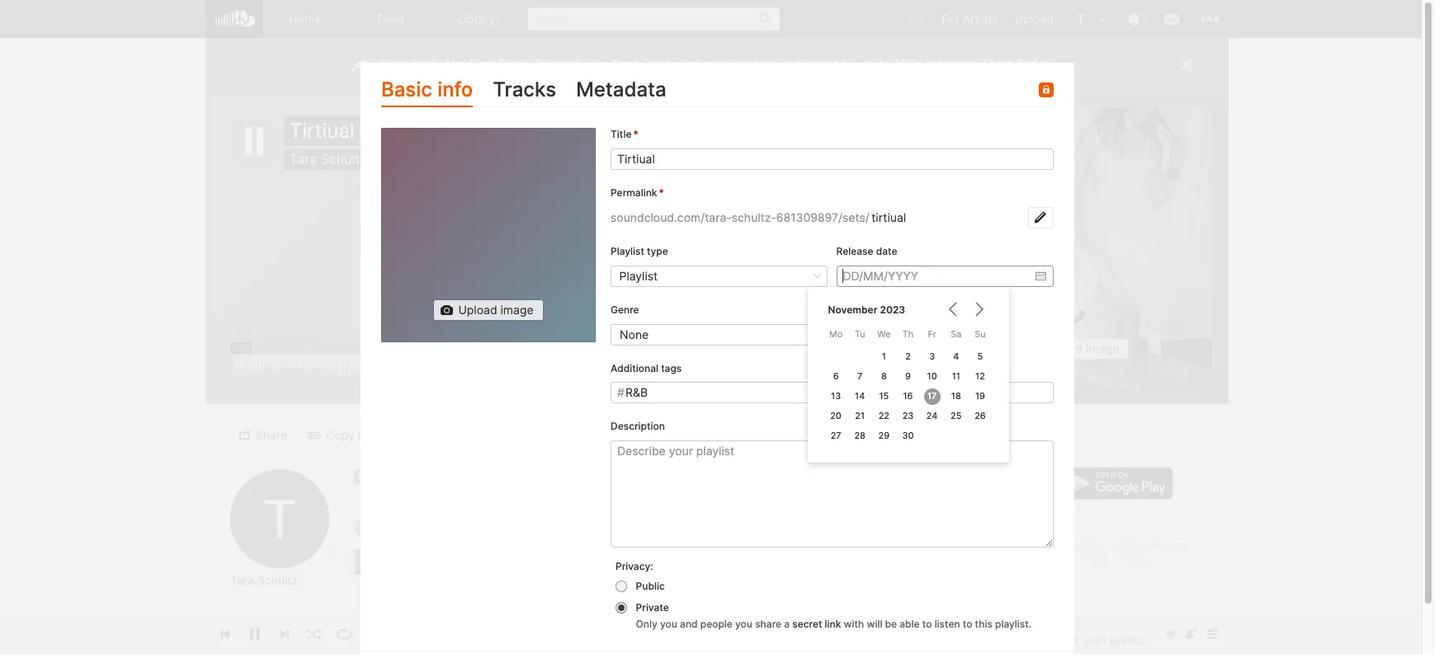 Task type: vqa. For each thing, say whether or not it's contained in the screenshot.
· within the fareda at 0:43 · 1 day ago
no



Task type: locate. For each thing, give the bounding box(es) containing it.
0 vertical spatial tara schultz's avatar element
[[1070, 8, 1092, 30]]

1 vertical spatial tara schultz's avatar element
[[230, 469, 329, 569]]

1 vertical spatial tara
[[230, 573, 254, 587]]

1 horizontal spatial next
[[878, 12, 904, 26]]

cookie up charts link on the right
[[1112, 539, 1145, 551]]

next image
[[968, 299, 988, 319]]

1 cookie from the left
[[1038, 539, 1071, 551]]

upload link
[[1007, 0, 1062, 37]]

1 horizontal spatial tara
[[290, 151, 317, 168]]

secret
[[792, 618, 822, 630]]

28
[[854, 431, 865, 441]]

20 link
[[828, 408, 844, 425]]

0 vertical spatial playlist
[[610, 245, 644, 257]]

8
[[881, 371, 887, 382]]

upload inside button
[[458, 303, 497, 317]]

get
[[681, 56, 700, 72]]

0 vertical spatial schultz
[[321, 151, 367, 168]]

private only you and people you share a secret link with will be able to listen to this playlist.
[[635, 601, 1031, 630]]

2
[[905, 351, 911, 362]]

12
[[975, 371, 985, 382]]

pro left for
[[907, 12, 925, 26]]

cookie inside 'cookie manager artist resources'
[[1112, 539, 1145, 551]]

1 horizontal spatial upload
[[1015, 12, 1054, 26]]

next up 100+
[[878, 12, 904, 26]]

blog
[[1089, 553, 1110, 565]]

to left get
[[666, 56, 677, 72]]

14
[[855, 391, 865, 402]]

pro left get
[[642, 56, 662, 72]]

13
[[831, 391, 841, 402]]

blog link
[[1089, 553, 1110, 565]]

now
[[379, 56, 406, 72]]

upload
[[762, 56, 802, 72]]

Description text field
[[610, 441, 1053, 548]]

24 link
[[924, 408, 940, 425]]

private
[[635, 601, 669, 614]]

playlist
[[639, 428, 677, 442]]

21
[[855, 411, 865, 421]]

schultz inside the tirtiual tara schultz
[[321, 151, 367, 168]]

24
[[926, 411, 938, 421]]

the kid laroi - what just happened
[[505, 554, 728, 569]]

to left this at the bottom of the page
[[962, 618, 972, 630]]

tara schultz's avatar element up tara schultz
[[230, 469, 329, 569]]

0 vertical spatial next
[[878, 12, 904, 26]]

0 horizontal spatial try
[[797, 12, 814, 26]]

1 horizontal spatial you
[[735, 618, 752, 630]]

start today link
[[983, 56, 1051, 72]]

r&b
[[625, 386, 647, 400]]

link
[[824, 618, 841, 630]]

2 link
[[900, 349, 916, 365]]

2 try from the left
[[857, 12, 875, 26]]

20
[[830, 411, 842, 421]]

cookie policy link
[[1038, 539, 1102, 551]]

4 link
[[948, 349, 964, 365]]

18
[[951, 391, 961, 402]]

artist resources link
[[1000, 553, 1079, 565]]

pro
[[907, 12, 925, 26], [642, 56, 662, 72]]

1 vertical spatial the kid laroi - what just happened element
[[354, 550, 379, 574]]

16 link
[[900, 388, 916, 405]]

0 horizontal spatial pro
[[642, 56, 662, 72]]

description
[[610, 420, 664, 433]]

12 link
[[972, 369, 988, 385]]

image for replace image
[[1086, 342, 1119, 356]]

9 link
[[900, 369, 916, 385]]

november
[[828, 303, 877, 316]]

1 vertical spatial schultz
[[257, 573, 298, 587]]

1 horizontal spatial cookie
[[1112, 539, 1145, 551]]

this
[[975, 618, 992, 630]]

release
[[836, 245, 873, 257]]

copy
[[326, 428, 355, 442]]

playlist button
[[610, 266, 828, 287]]

you left the and
[[660, 618, 677, 630]]

cookie up resources
[[1038, 539, 1071, 551]]

playlist for playlist
[[619, 269, 658, 283]]

playlist left type
[[610, 245, 644, 257]]

you left 'share'
[[735, 618, 752, 630]]

try for try next pro
[[857, 12, 875, 26]]

1 vertical spatial playlist
[[619, 269, 658, 283]]

1 horizontal spatial image
[[1086, 342, 1119, 356]]

next up metadata
[[611, 56, 639, 72]]

tirtiual
[[290, 119, 354, 143]]

Search search field
[[528, 7, 780, 31]]

1 try from the left
[[797, 12, 814, 26]]

0 vertical spatial upload
[[1015, 12, 1054, 26]]

11 link
[[948, 369, 964, 385]]

1
[[882, 351, 886, 362]]

try left go+
[[797, 12, 814, 26]]

0 horizontal spatial upload
[[458, 303, 497, 317]]

27
[[831, 431, 841, 441]]

to right up
[[878, 56, 890, 72]]

link
[[358, 428, 380, 442]]

the
[[505, 554, 526, 569]]

today
[[1015, 56, 1051, 72]]

playlist down playlist type
[[619, 269, 658, 283]]

share button
[[231, 425, 297, 446]]

1 vertical spatial next
[[611, 56, 639, 72]]

0 vertical spatial tara
[[290, 151, 317, 168]]

tirtiual tara schultz
[[290, 119, 367, 168]]

681309897/sets/
[[776, 210, 869, 224]]

legal
[[956, 539, 982, 551]]

fr
[[928, 329, 936, 340]]

sa
[[951, 329, 961, 340]]

legal link
[[956, 539, 982, 551]]

0 horizontal spatial image
[[500, 303, 533, 317]]

secret link link
[[792, 618, 841, 630]]

charts
[[1121, 553, 1153, 565]]

replace image
[[1039, 342, 1119, 356]]

tara schultz's avatar element right upload link on the right of the page
[[1070, 8, 1092, 30]]

next
[[878, 12, 904, 26], [611, 56, 639, 72]]

29
[[878, 431, 890, 441]]

6
[[833, 371, 839, 382]]

schultz-
[[731, 210, 776, 224]]

1 link
[[876, 349, 892, 365]]

27 link
[[828, 428, 844, 445]]

1 horizontal spatial schultz
[[321, 151, 367, 168]]

listen
[[934, 618, 960, 630]]

1 horizontal spatial tara schultz's avatar element
[[1070, 8, 1092, 30]]

Permalink text field
[[869, 207, 1028, 229]]

0 vertical spatial pro
[[907, 12, 925, 26]]

try go+ link
[[788, 0, 849, 37]]

try right go+
[[857, 12, 875, 26]]

0 vertical spatial tara schultz link
[[290, 151, 367, 168]]

0 vertical spatial the kid laroi - what just happened element
[[932, 107, 1212, 388]]

share
[[755, 618, 781, 630]]

1 vertical spatial upload
[[458, 303, 497, 317]]

try
[[797, 12, 814, 26], [857, 12, 875, 26]]

0 horizontal spatial the kid laroi - what just happened element
[[354, 550, 379, 574]]

cookie manager link
[[1112, 539, 1190, 551]]

1 horizontal spatial try
[[857, 12, 875, 26]]

0 horizontal spatial you
[[660, 618, 677, 630]]

playlist inside popup button
[[619, 269, 658, 283]]

0 vertical spatial image
[[500, 303, 533, 317]]

17 link
[[924, 388, 940, 405]]

to
[[596, 56, 608, 72], [666, 56, 677, 72], [878, 56, 890, 72], [922, 618, 932, 630], [962, 618, 972, 630]]

to right able
[[922, 618, 932, 630]]

upload
[[1015, 12, 1054, 26], [458, 303, 497, 317]]

upload for upload
[[1015, 12, 1054, 26]]

tara schultz's avatar element
[[1070, 8, 1092, 30], [230, 469, 329, 569]]

1 vertical spatial image
[[1086, 342, 1119, 356]]

0 horizontal spatial cookie
[[1038, 539, 1071, 551]]

2 cookie from the left
[[1112, 539, 1145, 551]]

0 horizontal spatial tara schultz's avatar element
[[230, 469, 329, 569]]

13 link
[[828, 388, 844, 405]]

none
[[619, 327, 648, 341]]

1 horizontal spatial pro
[[907, 12, 925, 26]]

None search field
[[520, 0, 788, 37]]

0 horizontal spatial next
[[611, 56, 639, 72]]

the kid laroi - what just happened element
[[932, 107, 1212, 388], [354, 550, 379, 574]]

6 link
[[828, 369, 844, 385]]

artists
[[963, 12, 998, 26]]

5
[[977, 351, 983, 362]]

laroi
[[551, 554, 585, 569]]



Task type: describe. For each thing, give the bounding box(es) containing it.
15 link
[[876, 388, 892, 405]]

genre
[[610, 303, 639, 316]]

18 link
[[948, 388, 964, 405]]

30 link
[[900, 428, 916, 445]]

title
[[610, 128, 631, 141]]

basic info link
[[381, 74, 473, 108]]

fans.
[[499, 56, 531, 72]]

only
[[635, 618, 657, 630]]

playlist type
[[610, 245, 668, 257]]

soundcloud.com/tara-
[[610, 210, 731, 224]]

19 link
[[972, 388, 988, 405]]

manager
[[1148, 539, 1190, 551]]

1 vertical spatial pro
[[642, 56, 662, 72]]

th
[[903, 329, 914, 340]]

cookie manager artist resources
[[1000, 539, 1190, 565]]

charts link
[[1121, 553, 1153, 565]]

tu
[[855, 329, 865, 340]]

copy link
[[326, 428, 380, 442]]

14 link
[[852, 388, 868, 405]]

playlist for playlist type
[[610, 245, 644, 257]]

tracks
[[492, 78, 556, 101]]

feed
[[377, 12, 404, 26]]

25
[[951, 411, 962, 421]]

to up metadata
[[596, 56, 608, 72]]

additional
[[610, 362, 658, 374]]

be
[[885, 618, 897, 630]]

privacy:
[[615, 560, 653, 573]]

privacy link
[[992, 539, 1027, 551]]

subscribe
[[534, 56, 593, 72]]

up
[[860, 56, 875, 72]]

1 you from the left
[[660, 618, 677, 630]]

mo
[[829, 329, 843, 340]]

people
[[700, 618, 732, 630]]

23
[[902, 411, 914, 421]]

artist
[[1000, 553, 1026, 565]]

22
[[879, 411, 889, 421]]

november 2023
[[828, 303, 905, 316]]

date
[[876, 245, 897, 257]]

policy
[[1073, 539, 1102, 551]]

26 link
[[972, 408, 988, 425]]

0 horizontal spatial schultz
[[257, 573, 298, 587]]

upload image button
[[433, 300, 543, 321]]

type
[[647, 245, 668, 257]]

try next pro
[[857, 12, 925, 26]]

0 horizontal spatial tara
[[230, 573, 254, 587]]

delete
[[600, 428, 635, 442]]

tirtiual element
[[381, 128, 595, 343]]

prev image
[[944, 299, 963, 319]]

-
[[588, 554, 593, 569]]

25 link
[[948, 408, 964, 425]]

what
[[597, 554, 630, 569]]

your
[[704, 56, 729, 72]]

privacy
[[992, 539, 1027, 551]]

image for upload image
[[500, 303, 533, 317]]

try for try go+
[[797, 12, 814, 26]]

cookie policy
[[1038, 539, 1102, 551]]

100+
[[893, 56, 923, 72]]

for
[[942, 12, 959, 26]]

next
[[733, 56, 758, 72]]

basic
[[381, 78, 432, 101]]

available:
[[409, 56, 466, 72]]

able
[[899, 618, 919, 630]]

Title text field
[[610, 149, 1053, 170]]

cookie for policy
[[1038, 539, 1071, 551]]

1 horizontal spatial the kid laroi - what just happened element
[[932, 107, 1212, 388]]

replace image button
[[1015, 338, 1129, 360]]

replace
[[1039, 342, 1083, 356]]

delete playlist button
[[575, 425, 687, 446]]

basic info
[[381, 78, 473, 101]]

16
[[903, 391, 913, 402]]

tara inside the tirtiual tara schultz
[[290, 151, 317, 168]]

2023
[[880, 303, 905, 316]]

we
[[877, 329, 891, 340]]

with
[[843, 618, 864, 630]]

Release date text field
[[836, 266, 1053, 287]]

upload image
[[458, 303, 533, 317]]

kid
[[530, 554, 547, 569]]

will
[[866, 618, 882, 630]]

none button
[[610, 324, 827, 345]]

soundcloud.com/tara-schultz-681309897/sets/
[[610, 210, 869, 224]]

playlist.
[[995, 618, 1031, 630]]

try go+
[[797, 12, 841, 26]]

try next pro link
[[849, 0, 934, 37]]

metadata link
[[576, 74, 666, 108]]

just
[[634, 554, 663, 569]]

start
[[983, 56, 1012, 72]]

info
[[437, 78, 473, 101]]

1 vertical spatial tara schultz link
[[230, 573, 298, 588]]

cookie for manager
[[1112, 539, 1145, 551]]

home link
[[262, 0, 348, 38]]

4
[[953, 351, 959, 362]]

21 link
[[852, 408, 868, 425]]

10
[[927, 371, 937, 382]]

upload for upload image
[[458, 303, 497, 317]]

permalink
[[610, 187, 657, 199]]

a
[[784, 618, 789, 630]]

2 you from the left
[[735, 618, 752, 630]]

28 link
[[852, 428, 868, 445]]

5 link
[[972, 349, 988, 365]]

su
[[975, 329, 986, 340]]



